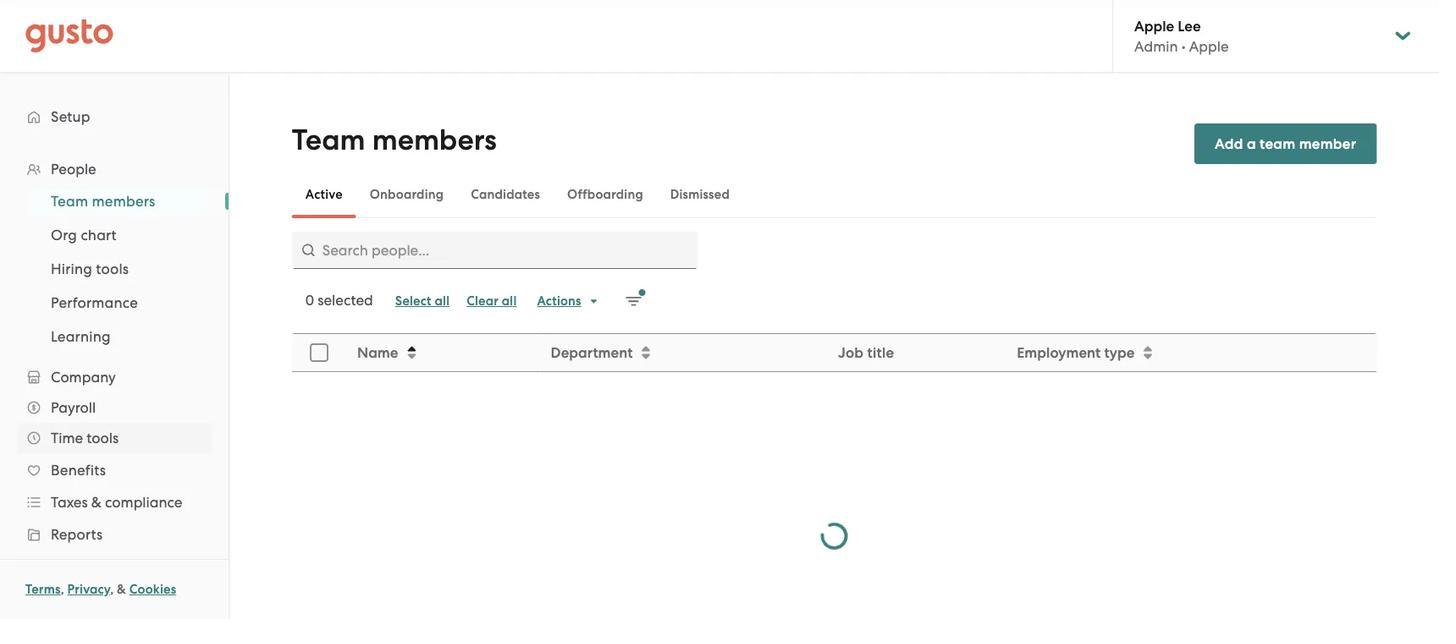 Task type: locate. For each thing, give the bounding box(es) containing it.
1 horizontal spatial ,
[[110, 583, 114, 598]]

0 vertical spatial team
[[292, 123, 365, 158]]

lee
[[1178, 17, 1201, 35]]

1 horizontal spatial team
[[292, 123, 365, 158]]

org chart link
[[30, 220, 212, 251]]

employment
[[1017, 344, 1101, 362]]

0 vertical spatial &
[[91, 495, 102, 511]]

offboarding
[[567, 187, 643, 202]]

benefits link
[[17, 456, 212, 486]]

name
[[357, 344, 398, 362]]

cookies button
[[129, 580, 176, 600]]

learning
[[51, 329, 111, 345]]

employment type button
[[1007, 335, 1376, 371]]

privacy link
[[67, 583, 110, 598]]

1 list from the top
[[0, 154, 229, 620]]

cookies
[[129, 583, 176, 598]]

people button
[[17, 154, 212, 185]]

1 horizontal spatial members
[[372, 123, 497, 158]]

admin
[[1135, 38, 1178, 55]]

0 horizontal spatial &
[[91, 495, 102, 511]]

terms , privacy , & cookies
[[25, 583, 176, 598]]

apple
[[1135, 17, 1175, 35], [1190, 38, 1229, 55]]

0 vertical spatial tools
[[96, 261, 129, 278]]

0 vertical spatial members
[[372, 123, 497, 158]]

list containing team members
[[0, 185, 229, 354]]

1 horizontal spatial all
[[502, 294, 517, 309]]

select all button
[[387, 288, 458, 315]]

tools down payroll dropdown button on the left bottom
[[87, 430, 119, 447]]

onboarding
[[370, 187, 444, 202]]

new notifications image
[[625, 290, 646, 310]]

tools for time tools
[[87, 430, 119, 447]]

privacy
[[67, 583, 110, 598]]

,
[[61, 583, 64, 598], [110, 583, 114, 598]]

&
[[91, 495, 102, 511], [117, 583, 126, 598]]

team up active button
[[292, 123, 365, 158]]

0 vertical spatial apple
[[1135, 17, 1175, 35]]

reports link
[[17, 520, 212, 550]]

0 horizontal spatial ,
[[61, 583, 64, 598]]

org chart
[[51, 227, 117, 244]]

list containing people
[[0, 154, 229, 620]]

actions
[[537, 294, 581, 309]]

setup link
[[17, 102, 212, 132]]

members up onboarding button in the left of the page
[[372, 123, 497, 158]]

, left privacy
[[61, 583, 64, 598]]

taxes & compliance
[[51, 495, 182, 511]]

a
[[1247, 135, 1256, 152]]

Select all rows on this page checkbox
[[300, 334, 338, 372]]

loading… image
[[821, 523, 848, 550]]

1 all from the left
[[435, 294, 450, 309]]

0 horizontal spatial team
[[51, 193, 88, 210]]

team members
[[292, 123, 497, 158], [51, 193, 155, 210]]

gusto navigation element
[[0, 73, 229, 620]]

list
[[0, 154, 229, 620], [0, 185, 229, 354]]

0 horizontal spatial all
[[435, 294, 450, 309]]

1 horizontal spatial team members
[[292, 123, 497, 158]]

people
[[51, 161, 96, 178]]

members
[[372, 123, 497, 158], [92, 193, 155, 210]]

1 vertical spatial members
[[92, 193, 155, 210]]

team members up onboarding button in the left of the page
[[292, 123, 497, 158]]

all right the clear at left top
[[502, 294, 517, 309]]

1 vertical spatial apple
[[1190, 38, 1229, 55]]

taxes & compliance button
[[17, 488, 212, 518]]

home image
[[25, 19, 113, 53]]

tools inside hiring tools link
[[96, 261, 129, 278]]

department
[[550, 344, 632, 362]]

team
[[292, 123, 365, 158], [51, 193, 88, 210]]

0 horizontal spatial members
[[92, 193, 155, 210]]

team members down people 'dropdown button'
[[51, 193, 155, 210]]

all right select
[[435, 294, 450, 309]]

name button
[[347, 335, 539, 371]]

department button
[[540, 335, 827, 371]]

1 horizontal spatial apple
[[1190, 38, 1229, 55]]

•
[[1182, 38, 1186, 55]]

job title
[[838, 344, 894, 362]]

dismissed button
[[657, 174, 743, 215]]

1 , from the left
[[61, 583, 64, 598]]

apple right "•"
[[1190, 38, 1229, 55]]

1 horizontal spatial &
[[117, 583, 126, 598]]

employment type
[[1017, 344, 1134, 362]]

0 horizontal spatial team members
[[51, 193, 155, 210]]

benefits
[[51, 462, 106, 479]]

1 vertical spatial tools
[[87, 430, 119, 447]]

tools up performance link
[[96, 261, 129, 278]]

all for clear all
[[502, 294, 517, 309]]

, left cookies button
[[110, 583, 114, 598]]

tools
[[96, 261, 129, 278], [87, 430, 119, 447]]

& left cookies button
[[117, 583, 126, 598]]

onboarding button
[[356, 174, 457, 215]]

job
[[838, 344, 864, 362]]

& right taxes
[[91, 495, 102, 511]]

2 list from the top
[[0, 185, 229, 354]]

apple up 'admin'
[[1135, 17, 1175, 35]]

team down people
[[51, 193, 88, 210]]

1 vertical spatial &
[[117, 583, 126, 598]]

members down people 'dropdown button'
[[92, 193, 155, 210]]

2 all from the left
[[502, 294, 517, 309]]

performance link
[[30, 288, 212, 318]]

1 vertical spatial team members
[[51, 193, 155, 210]]

all
[[435, 294, 450, 309], [502, 294, 517, 309]]

1 vertical spatial team
[[51, 193, 88, 210]]

tools inside time tools dropdown button
[[87, 430, 119, 447]]



Task type: vqa. For each thing, say whether or not it's contained in the screenshot.
2nd list
yes



Task type: describe. For each thing, give the bounding box(es) containing it.
payroll button
[[17, 393, 212, 423]]

member
[[1300, 135, 1357, 152]]

add a team member
[[1215, 135, 1357, 152]]

taxes
[[51, 495, 88, 511]]

dismissed
[[670, 187, 730, 202]]

team inside 'gusto navigation' 'element'
[[51, 193, 88, 210]]

company button
[[17, 362, 212, 393]]

0
[[305, 292, 314, 309]]

chart
[[81, 227, 117, 244]]

payroll
[[51, 400, 96, 417]]

reports
[[51, 527, 103, 544]]

team
[[1260, 135, 1296, 152]]

team members inside 'gusto navigation' 'element'
[[51, 193, 155, 210]]

compliance
[[105, 495, 182, 511]]

actions button
[[529, 288, 609, 315]]

all for select all
[[435, 294, 450, 309]]

& inside taxes & compliance dropdown button
[[91, 495, 102, 511]]

type
[[1104, 344, 1134, 362]]

terms link
[[25, 583, 61, 598]]

setup
[[51, 108, 90, 125]]

time tools button
[[17, 423, 212, 454]]

offboarding button
[[554, 174, 657, 215]]

active button
[[292, 174, 356, 215]]

time tools
[[51, 430, 119, 447]]

members inside list
[[92, 193, 155, 210]]

time
[[51, 430, 83, 447]]

2 , from the left
[[110, 583, 114, 598]]

add
[[1215, 135, 1244, 152]]

team members link
[[30, 186, 212, 217]]

Search people... field
[[292, 232, 698, 269]]

active
[[305, 187, 343, 202]]

org
[[51, 227, 77, 244]]

select
[[395, 294, 432, 309]]

selected
[[318, 292, 373, 309]]

company
[[51, 369, 116, 386]]

0 selected
[[305, 292, 373, 309]]

candidates button
[[457, 174, 554, 215]]

candidates
[[471, 187, 540, 202]]

0 selected status
[[305, 292, 373, 309]]

hiring tools
[[51, 261, 129, 278]]

tools for hiring tools
[[96, 261, 129, 278]]

clear all button
[[458, 288, 525, 315]]

0 horizontal spatial apple
[[1135, 17, 1175, 35]]

terms
[[25, 583, 61, 598]]

0 vertical spatial team members
[[292, 123, 497, 158]]

team members tab list
[[292, 171, 1377, 218]]

hiring tools link
[[30, 254, 212, 285]]

learning link
[[30, 322, 212, 352]]

clear
[[467, 294, 499, 309]]

performance
[[51, 295, 138, 312]]

select all
[[395, 294, 450, 309]]

clear all
[[467, 294, 517, 309]]

add a team member button
[[1195, 124, 1377, 164]]

apple lee admin • apple
[[1135, 17, 1229, 55]]

title
[[867, 344, 894, 362]]

hiring
[[51, 261, 92, 278]]



